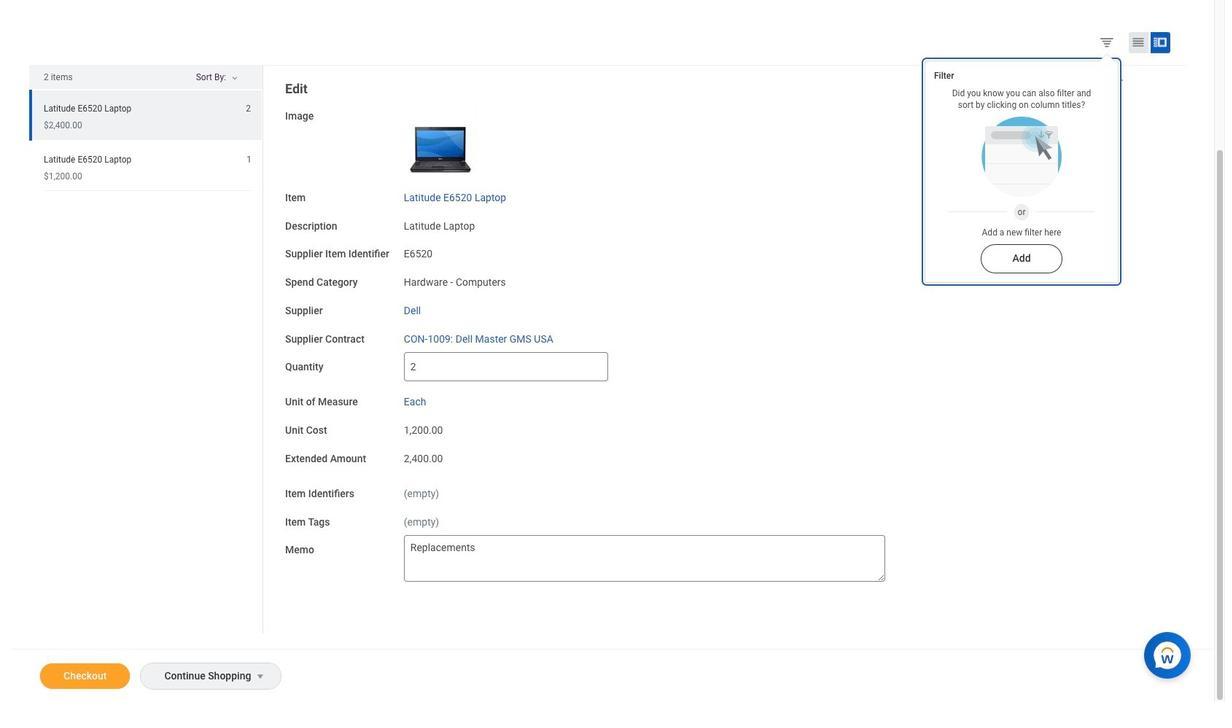 Task type: describe. For each thing, give the bounding box(es) containing it.
Toggle to Grid view radio
[[1129, 32, 1149, 53]]

hardware - computers element
[[404, 274, 506, 288]]

chevron down image
[[226, 75, 244, 85]]

e6520.jpg image
[[404, 101, 477, 174]]

delete image
[[1108, 75, 1126, 93]]

caret down image
[[252, 671, 270, 683]]

arrow down image
[[244, 71, 261, 81]]

item list list box
[[29, 90, 263, 191]]



Task type: locate. For each thing, give the bounding box(es) containing it.
dialog
[[925, 46, 1119, 283]]

workday assistant region
[[1145, 627, 1197, 679]]

None text field
[[404, 353, 608, 382], [404, 536, 886, 582], [404, 353, 608, 382], [404, 536, 886, 582]]

region
[[29, 66, 263, 634]]

toggle to list detail view image
[[1153, 35, 1168, 49]]

option group
[[1096, 31, 1182, 56]]

navigation pane region
[[263, 66, 1144, 610]]

toggle to grid view image
[[1132, 35, 1146, 49]]

select to filter grid data image
[[1099, 34, 1115, 49]]

Toggle to List Detail view radio
[[1151, 32, 1171, 53]]



Task type: vqa. For each thing, say whether or not it's contained in the screenshot.
Consulting for NA
no



